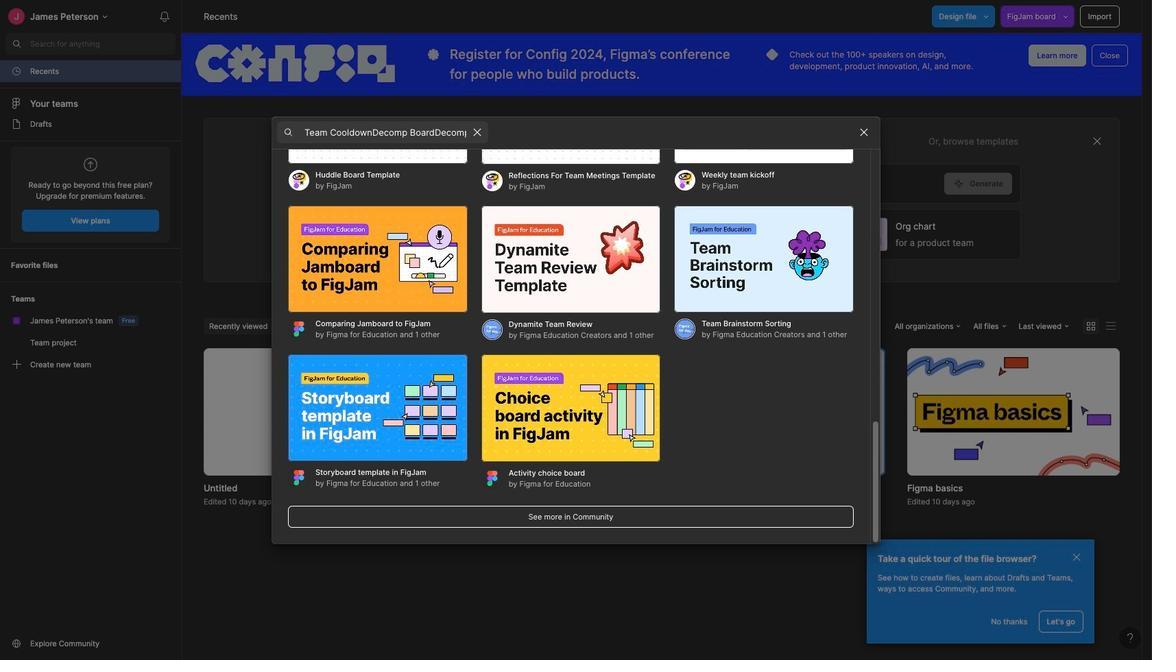 Task type: vqa. For each thing, say whether or not it's contained in the screenshot.
Go-to-market (GTM) strategy image
no



Task type: locate. For each thing, give the bounding box(es) containing it.
huddle board template image
[[288, 57, 467, 164]]

activity choice board image
[[481, 354, 661, 462]]

weekly team kickoff image
[[674, 57, 854, 164]]

Ex: A weekly team meeting, starting with an ice breaker field
[[303, 164, 944, 203]]

bell 32 image
[[154, 5, 176, 27]]

Search templates text field
[[304, 124, 466, 141]]

search 32 image
[[5, 33, 27, 55]]

community 16 image
[[11, 638, 22, 649]]

storyboard template in figjam image
[[288, 354, 467, 462]]

file thumbnail image
[[438, 348, 651, 476], [673, 348, 885, 476], [907, 348, 1120, 476], [270, 355, 350, 469]]

Search for anything text field
[[30, 38, 176, 49]]

dialog
[[272, 0, 881, 544]]



Task type: describe. For each thing, give the bounding box(es) containing it.
dynamite team review image
[[481, 205, 661, 313]]

recent 16 image
[[11, 66, 22, 77]]

reflections for team meetings template image
[[481, 57, 661, 164]]

page 16 image
[[11, 119, 22, 130]]

team brainstorm sorting image
[[674, 205, 854, 313]]

comparing jamboard to figjam image
[[288, 205, 467, 313]]



